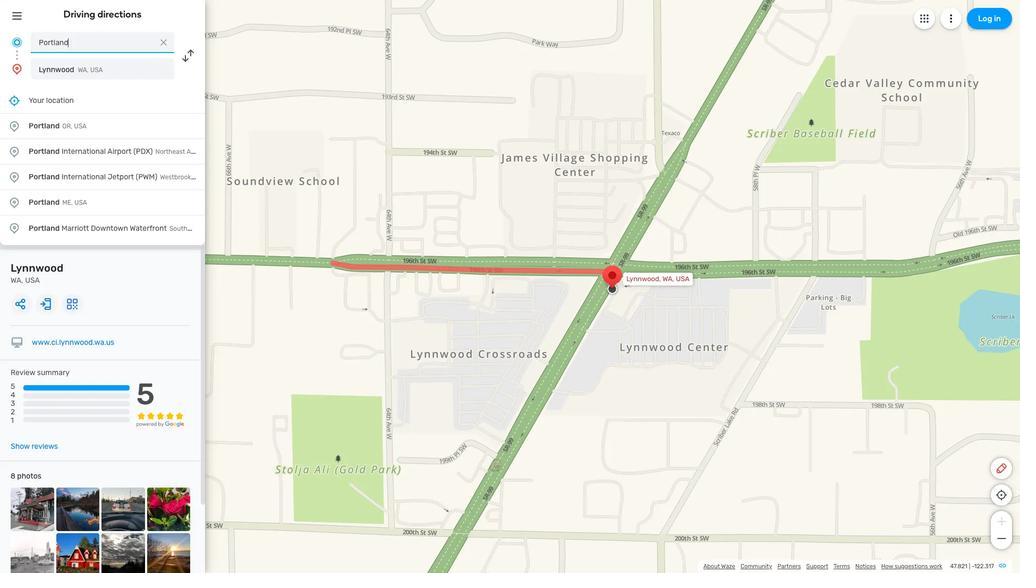 Task type: describe. For each thing, give the bounding box(es) containing it.
about waze link
[[703, 564, 735, 571]]

zoom in image
[[995, 516, 1008, 529]]

47.821
[[950, 564, 968, 571]]

about waze community partners support terms notices how suggestions work
[[703, 564, 943, 571]]

how
[[881, 564, 893, 571]]

4
[[11, 391, 15, 400]]

driving
[[64, 9, 95, 20]]

2 horizontal spatial usa
[[676, 275, 690, 283]]

-
[[972, 564, 974, 571]]

1 vertical spatial lynnwood wa, usa
[[11, 262, 63, 285]]

terms
[[834, 564, 850, 571]]

notices link
[[855, 564, 876, 571]]

image 3 of lynnwood, lynnwood image
[[101, 488, 145, 532]]

8
[[11, 472, 15, 481]]

image 5 of lynnwood, lynnwood image
[[11, 534, 54, 574]]

lynnwood, wa, usa
[[626, 275, 690, 283]]

3
[[11, 400, 15, 409]]

partners
[[778, 564, 801, 571]]

4 option from the top
[[0, 190, 205, 216]]

partners link
[[778, 564, 801, 571]]

lynnwood,
[[626, 275, 661, 283]]

how suggestions work link
[[881, 564, 943, 571]]

driving directions
[[64, 9, 142, 20]]

1
[[11, 417, 14, 426]]

zoom out image
[[995, 533, 1008, 546]]

5 option from the top
[[0, 216, 205, 241]]

recenter image
[[8, 94, 21, 107]]

location image for fifth option
[[8, 222, 21, 235]]

reviews
[[32, 443, 58, 452]]

0 vertical spatial lynnwood
[[39, 65, 74, 74]]

47.821 | -122.317
[[950, 564, 994, 571]]

x image
[[158, 37, 169, 48]]

current location image
[[11, 36, 23, 49]]

1 vertical spatial lynnwood
[[11, 262, 63, 275]]

computer image
[[11, 337, 23, 350]]



Task type: vqa. For each thing, say whether or not it's contained in the screenshot.
'Tiger Stadium, Baton Rouge, La, United States'
no



Task type: locate. For each thing, give the bounding box(es) containing it.
image 6 of lynnwood, lynnwood image
[[56, 534, 99, 574]]

www.ci.lynnwood.wa.us
[[32, 338, 114, 347]]

0 horizontal spatial wa,
[[11, 276, 23, 285]]

image 2 of lynnwood, lynnwood image
[[56, 488, 99, 532]]

1 horizontal spatial wa,
[[78, 66, 89, 74]]

work
[[929, 564, 943, 571]]

2 horizontal spatial wa,
[[663, 275, 674, 283]]

1 option from the top
[[0, 114, 205, 139]]

terms link
[[834, 564, 850, 571]]

Choose starting point text field
[[31, 32, 174, 53]]

3 option from the top
[[0, 165, 205, 190]]

list box
[[0, 88, 205, 245]]

122.317
[[974, 564, 994, 571]]

review
[[11, 369, 35, 378]]

image 4 of lynnwood, lynnwood image
[[147, 488, 190, 532]]

www.ci.lynnwood.wa.us link
[[32, 338, 114, 347]]

lynnwood wa, usa
[[39, 65, 103, 74], [11, 262, 63, 285]]

support link
[[806, 564, 828, 571]]

1 horizontal spatial 5
[[136, 377, 155, 412]]

2
[[11, 408, 15, 417]]

review summary
[[11, 369, 70, 378]]

5 4 3 2 1
[[11, 383, 15, 426]]

0 vertical spatial location image
[[8, 145, 21, 158]]

2 location image from the top
[[8, 171, 21, 184]]

option
[[0, 114, 205, 139], [0, 139, 205, 165], [0, 165, 205, 190], [0, 190, 205, 216], [0, 216, 205, 241]]

notices
[[855, 564, 876, 571]]

location image for first option from the top of the page
[[8, 120, 21, 133]]

5 for 5
[[136, 377, 155, 412]]

about
[[703, 564, 720, 571]]

1 horizontal spatial usa
[[90, 66, 103, 74]]

location image
[[8, 145, 21, 158], [8, 171, 21, 184]]

lynnwood
[[39, 65, 74, 74], [11, 262, 63, 275]]

5 for 5 4 3 2 1
[[11, 383, 15, 392]]

|
[[969, 564, 970, 571]]

show
[[11, 443, 30, 452]]

image 7 of lynnwood, lynnwood image
[[101, 534, 145, 574]]

0 horizontal spatial usa
[[25, 276, 40, 285]]

suggestions
[[895, 564, 928, 571]]

wa,
[[78, 66, 89, 74], [663, 275, 674, 283], [11, 276, 23, 285]]

image 1 of lynnwood, lynnwood image
[[11, 488, 54, 532]]

directions
[[98, 9, 142, 20]]

0 horizontal spatial 5
[[11, 383, 15, 392]]

summary
[[37, 369, 70, 378]]

0 vertical spatial lynnwood wa, usa
[[39, 65, 103, 74]]

location image
[[11, 63, 23, 75], [8, 120, 21, 133], [8, 196, 21, 209], [8, 222, 21, 235]]

5
[[136, 377, 155, 412], [11, 383, 15, 392]]

location image for 4th option
[[8, 196, 21, 209]]

waze
[[721, 564, 735, 571]]

image 8 of lynnwood, lynnwood image
[[147, 534, 190, 574]]

pencil image
[[995, 463, 1008, 476]]

support
[[806, 564, 828, 571]]

usa
[[90, 66, 103, 74], [676, 275, 690, 283], [25, 276, 40, 285]]

photos
[[17, 472, 41, 481]]

link image
[[998, 562, 1007, 571]]

show reviews
[[11, 443, 58, 452]]

8 photos
[[11, 472, 41, 481]]

community link
[[741, 564, 772, 571]]

community
[[741, 564, 772, 571]]

2 option from the top
[[0, 139, 205, 165]]

1 location image from the top
[[8, 145, 21, 158]]

1 vertical spatial location image
[[8, 171, 21, 184]]

5 inside 5 4 3 2 1
[[11, 383, 15, 392]]



